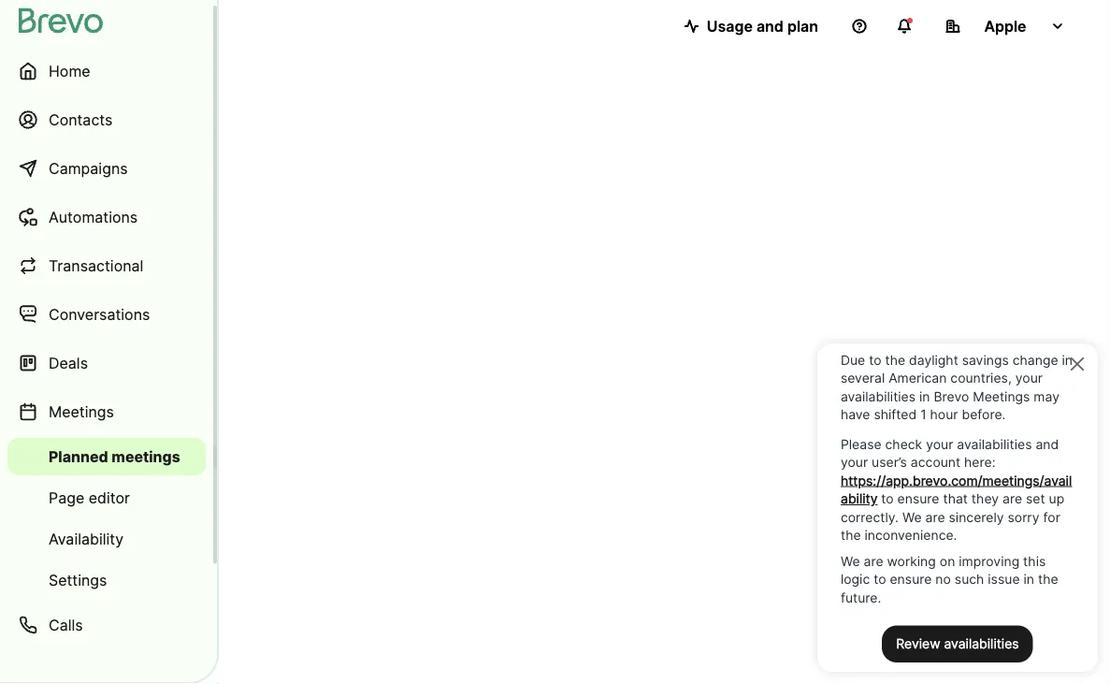Task type: vqa. For each thing, say whether or not it's contained in the screenshot.
Automation
no



Task type: locate. For each thing, give the bounding box(es) containing it.
home
[[49, 62, 90, 80]]

campaigns
[[49, 159, 128, 177]]

planned meetings
[[49, 447, 180, 466]]

deals
[[49, 354, 88, 372]]

usage
[[707, 17, 753, 35]]

calls
[[49, 616, 83, 634]]

settings
[[49, 571, 107, 589]]

availability link
[[7, 520, 206, 558]]

and
[[757, 17, 784, 35]]

apple
[[985, 17, 1027, 35]]

transactional
[[49, 256, 144, 275]]

deals link
[[7, 341, 206, 386]]

meetings
[[49, 402, 114, 421]]

campaigns link
[[7, 146, 206, 191]]

meetings
[[112, 447, 180, 466]]

page
[[49, 488, 84, 507]]

conversations
[[49, 305, 150, 323]]



Task type: describe. For each thing, give the bounding box(es) containing it.
contacts link
[[7, 97, 206, 142]]

planned meetings link
[[7, 438, 206, 475]]

contacts
[[49, 110, 113, 129]]

settings link
[[7, 561, 206, 599]]

home link
[[7, 49, 206, 94]]

availability
[[49, 530, 124, 548]]

plan
[[788, 17, 819, 35]]

calls link
[[7, 603, 206, 648]]

apple button
[[931, 7, 1081, 45]]

conversations link
[[7, 292, 206, 337]]

automations link
[[7, 195, 206, 240]]

page editor link
[[7, 479, 206, 517]]

meetings link
[[7, 389, 206, 434]]

editor
[[89, 488, 130, 507]]

usage and plan button
[[670, 7, 834, 45]]

page editor
[[49, 488, 130, 507]]

automations
[[49, 208, 138, 226]]

usage and plan
[[707, 17, 819, 35]]

transactional link
[[7, 243, 206, 288]]

planned
[[49, 447, 108, 466]]



